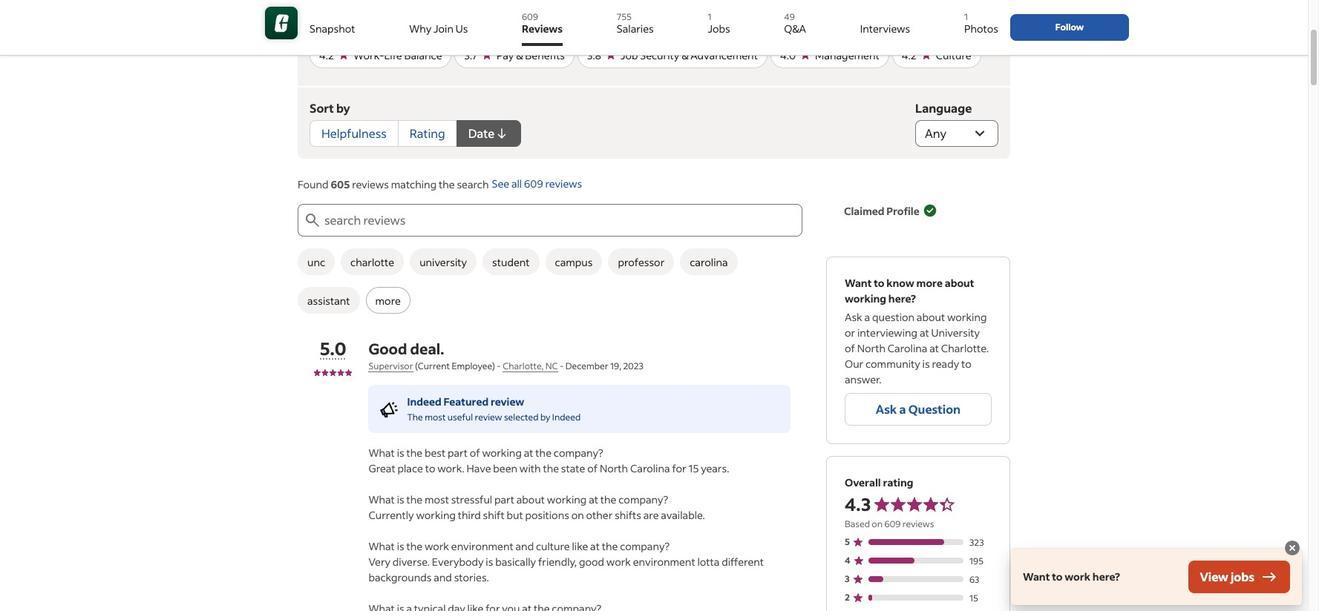Task type: locate. For each thing, give the bounding box(es) containing it.
more right the know
[[917, 276, 943, 290]]

1 horizontal spatial north
[[857, 342, 886, 356]]

0 vertical spatial want
[[845, 276, 872, 290]]

0 vertical spatial by
[[355, 19, 369, 34]]

0 horizontal spatial &
[[516, 48, 523, 62]]

is for what is the work environment and culture like at the company? very diverse. everybody is basically friendly, good work environment lotta different backgrounds and stories.
[[397, 540, 404, 554]]

reviews up 5 out of 5 stars based on 323 reviews image
[[903, 519, 935, 530]]

other
[[586, 509, 613, 523]]

company? up state
[[554, 446, 604, 460]]

0 horizontal spatial more
[[375, 294, 401, 308]]

1 photos
[[965, 11, 999, 36]]

working inside what is the best part of working at the company? great place to work. have been with the state of north carolina for 15 years.
[[482, 446, 522, 460]]

to inside what is the best part of working at the company? great place to work. have been with the state of north carolina for 15 years.
[[425, 462, 436, 476]]

2 vertical spatial by
[[541, 412, 551, 423]]

1 vertical spatial environment
[[633, 555, 696, 570]]

0 horizontal spatial of
[[470, 446, 480, 460]]

most down work. at the left of page
[[425, 493, 449, 507]]

1 - from the left
[[497, 361, 501, 372]]

most inside indeed featured review the most useful review selected by indeed
[[425, 412, 446, 423]]

4.2
[[319, 48, 334, 62], [902, 48, 917, 62]]

at up with
[[524, 446, 534, 460]]

pay & benefits
[[497, 48, 565, 62]]

ask inside want to know more about working here? ask a question about working or interviewing at university of north carolina at charlotte. our community is ready to answer.
[[845, 310, 863, 325]]

is up place
[[397, 446, 404, 460]]

0 horizontal spatial on
[[572, 509, 584, 523]]

charlotte link
[[341, 249, 404, 276]]

environment up everybody
[[451, 540, 514, 554]]

1 vertical spatial a
[[900, 402, 906, 417]]

15 right for
[[689, 462, 699, 476]]

here? inside want to know more about working here? ask a question about working or interviewing at university of north carolina at charlotte. our community is ready to answer.
[[889, 292, 916, 306]]

of up have
[[470, 446, 480, 460]]

- right nc
[[560, 361, 564, 372]]

life
[[384, 48, 402, 62]]

want to work here?
[[1023, 570, 1120, 584]]

1 vertical spatial 15
[[970, 593, 979, 604]]

north
[[857, 342, 886, 356], [600, 462, 628, 476]]

0 horizontal spatial want
[[845, 276, 872, 290]]

0 horizontal spatial and
[[434, 571, 452, 585]]

1 vertical spatial work
[[607, 555, 631, 570]]

1 horizontal spatial of
[[588, 462, 598, 476]]

want inside want to know more about working here? ask a question about working or interviewing at university of north carolina at charlotte. our community is ready to answer.
[[845, 276, 872, 290]]

claimed profile button
[[844, 195, 938, 227]]

5.0 button
[[320, 337, 347, 360]]

culture
[[536, 540, 570, 554]]

1 inside 1 jobs
[[708, 11, 712, 22]]

indeed featured review the most useful review selected by indeed
[[407, 395, 581, 423]]

but
[[507, 509, 523, 523]]

by
[[355, 19, 369, 34], [336, 100, 350, 116], [541, 412, 551, 423]]

sort
[[310, 100, 334, 116]]

195
[[970, 556, 984, 567]]

2 1 from the left
[[965, 11, 968, 22]]

0 vertical spatial 609
[[522, 11, 538, 22]]

north right state
[[600, 462, 628, 476]]

most inside what is the most stressful part about working at the company? currently working third shift but positions on other shifts are available.
[[425, 493, 449, 507]]

2 what from the top
[[369, 493, 395, 507]]

is inside want to know more about working here? ask a question about working or interviewing at university of north carolina at charlotte. our community is ready to answer.
[[923, 357, 930, 371]]

carolina left for
[[630, 462, 670, 476]]

0 horizontal spatial by
[[336, 100, 350, 116]]

0 horizontal spatial north
[[600, 462, 628, 476]]

0 vertical spatial and
[[516, 540, 534, 554]]

company? inside what is the most stressful part about working at the company? currently working third shift but positions on other shifts are available.
[[619, 493, 668, 507]]

609 right all
[[524, 177, 543, 191]]

security
[[640, 48, 680, 62]]

0 vertical spatial a
[[865, 310, 870, 325]]

1 horizontal spatial reviews
[[545, 177, 582, 191]]

very
[[369, 555, 391, 570]]

0 vertical spatial most
[[425, 412, 446, 423]]

of right state
[[588, 462, 598, 476]]

part
[[448, 446, 468, 460], [495, 493, 515, 507]]

professor
[[618, 255, 665, 269]]

0 horizontal spatial part
[[448, 446, 468, 460]]

0 horizontal spatial 1
[[708, 11, 712, 22]]

job
[[621, 48, 638, 62]]

& right security
[[682, 48, 689, 62]]

1 vertical spatial what
[[369, 493, 395, 507]]

1 vertical spatial carolina
[[630, 462, 670, 476]]

nc
[[546, 361, 558, 372]]

3 out of 5 stars based on 63 reviews image
[[845, 572, 992, 587]]

0 vertical spatial review
[[491, 395, 524, 409]]

professor link
[[609, 249, 674, 276]]

1 what from the top
[[369, 446, 395, 460]]

at right like
[[590, 540, 600, 554]]

1 horizontal spatial ask
[[876, 402, 897, 417]]

0 vertical spatial what
[[369, 446, 395, 460]]

see all 609 reviews link
[[492, 177, 582, 192]]

is left ready
[[923, 357, 930, 371]]

company? down are
[[620, 540, 670, 554]]

2 horizontal spatial of
[[845, 342, 855, 356]]

755
[[617, 11, 632, 22]]

609 reviews
[[522, 11, 563, 36]]

is up currently at bottom left
[[397, 493, 404, 507]]

1 horizontal spatial part
[[495, 493, 515, 507]]

605
[[331, 177, 350, 192]]

0 vertical spatial carolina
[[888, 342, 928, 356]]

2 vertical spatial what
[[369, 540, 395, 554]]

4.3 out of 5 stars. image
[[874, 497, 956, 513], [874, 497, 946, 513]]

what up very in the bottom left of the page
[[369, 540, 395, 554]]

1 horizontal spatial 15
[[970, 593, 979, 604]]

like
[[572, 540, 588, 554]]

0 vertical spatial of
[[845, 342, 855, 356]]

ask down the "answer."
[[876, 402, 897, 417]]

photos
[[965, 22, 999, 36]]

the up good
[[602, 540, 618, 554]]

more
[[917, 276, 943, 290], [375, 294, 401, 308]]

at inside what is the most stressful part about working at the company? currently working third shift but positions on other shifts are available.
[[589, 493, 599, 507]]

1 horizontal spatial -
[[560, 361, 564, 372]]

group
[[310, 120, 521, 147]]

by for ratings
[[355, 19, 369, 34]]

the right with
[[543, 462, 559, 476]]

- left "charlotte,"
[[497, 361, 501, 372]]

1 up advancement
[[708, 11, 712, 22]]

is up stories.
[[486, 555, 493, 570]]

1 horizontal spatial here?
[[1093, 570, 1120, 584]]

0 vertical spatial 15
[[689, 462, 699, 476]]

work-life balance
[[354, 48, 442, 62]]

1 horizontal spatial a
[[900, 402, 906, 417]]

609 up pay & benefits
[[522, 11, 538, 22]]

the inside found 605 reviews matching the search see all 609 reviews
[[439, 177, 455, 192]]

1 4.2 from the left
[[319, 48, 334, 62]]

1 vertical spatial by
[[336, 100, 350, 116]]

0 horizontal spatial 4.2
[[319, 48, 334, 62]]

1 horizontal spatial 1
[[965, 11, 968, 22]]

4.2 for work-life balance
[[319, 48, 334, 62]]

about inside what is the most stressful part about working at the company? currently working third shift but positions on other shifts are available.
[[517, 493, 545, 507]]

1 inside 1 photos
[[965, 11, 968, 22]]

0 vertical spatial more
[[917, 276, 943, 290]]

63
[[970, 575, 980, 586]]

0 horizontal spatial environment
[[451, 540, 514, 554]]

what is the most stressful part about working at the company? currently working third shift but positions on other shifts are available.
[[369, 493, 705, 523]]

is for what is the best part of working at the company? great place to work. have been with the state of north carolina for 15 years.
[[397, 446, 404, 460]]

group containing helpfulness
[[310, 120, 521, 147]]

1 vertical spatial most
[[425, 493, 449, 507]]

0 horizontal spatial reviews
[[352, 177, 389, 192]]

0 vertical spatial company?
[[554, 446, 604, 460]]

1 vertical spatial 609
[[524, 177, 543, 191]]

work
[[425, 540, 449, 554], [607, 555, 631, 570], [1065, 570, 1091, 584]]

1 horizontal spatial more
[[917, 276, 943, 290]]

1 vertical spatial company?
[[619, 493, 668, 507]]

view jobs
[[1200, 570, 1255, 585]]

charlotte.
[[941, 342, 989, 356]]

by right sort
[[336, 100, 350, 116]]

north inside what is the best part of working at the company? great place to work. have been with the state of north carolina for 15 years.
[[600, 462, 628, 476]]

3.8
[[587, 48, 601, 62]]

is inside what is the most stressful part about working at the company? currently working third shift but positions on other shifts are available.
[[397, 493, 404, 507]]

about
[[945, 276, 975, 290], [917, 310, 945, 325], [517, 493, 545, 507]]

2 vertical spatial work
[[1065, 570, 1091, 584]]

want
[[845, 276, 872, 290], [1023, 570, 1050, 584]]

review
[[491, 395, 524, 409], [475, 412, 502, 423]]

more down charlotte "link"
[[375, 294, 401, 308]]

company? inside what is the work environment and culture like at the company? very diverse. everybody is basically friendly, good work environment lotta different backgrounds and stories.
[[620, 540, 670, 554]]

2 horizontal spatial reviews
[[903, 519, 935, 530]]

a up interviewing
[[865, 310, 870, 325]]

1 vertical spatial indeed
[[552, 412, 581, 423]]

0 vertical spatial environment
[[451, 540, 514, 554]]

on left other at the left bottom
[[572, 509, 584, 523]]

company? for working
[[619, 493, 668, 507]]

the up place
[[407, 446, 423, 460]]

1 horizontal spatial carolina
[[888, 342, 928, 356]]

0 vertical spatial here?
[[889, 292, 916, 306]]

and up basically
[[516, 540, 534, 554]]

why
[[409, 22, 432, 36]]

2 out of 5 stars based on 15 reviews image
[[845, 590, 992, 606]]

good deal. supervisor (current employee) - charlotte, nc - december 19, 2023
[[369, 339, 644, 372]]

carolina up community
[[888, 342, 928, 356]]

working left third
[[416, 509, 456, 523]]

is up diverse. at left bottom
[[397, 540, 404, 554]]

what
[[369, 446, 395, 460], [369, 493, 395, 507], [369, 540, 395, 554]]

date link
[[457, 120, 521, 147]]

want right the 63
[[1023, 570, 1050, 584]]

friendly,
[[538, 555, 577, 570]]

rating
[[410, 126, 445, 141]]

323
[[970, 538, 984, 549]]

2
[[845, 592, 850, 603]]

0 horizontal spatial here?
[[889, 292, 916, 306]]

company? up are
[[619, 493, 668, 507]]

the up with
[[536, 446, 552, 460]]

overall rating
[[845, 476, 914, 490]]

by right selected
[[541, 412, 551, 423]]

1 horizontal spatial and
[[516, 540, 534, 554]]

0 horizontal spatial ask
[[845, 310, 863, 325]]

2 vertical spatial company?
[[620, 540, 670, 554]]

5.0
[[320, 337, 347, 360]]

part up the but
[[495, 493, 515, 507]]

1 vertical spatial here?
[[1093, 570, 1120, 584]]

community
[[866, 357, 921, 371]]

by for sort
[[336, 100, 350, 116]]

4.2 down interviews in the right top of the page
[[902, 48, 917, 62]]

indeed up the
[[407, 395, 442, 409]]

of down or
[[845, 342, 855, 356]]

on
[[572, 509, 584, 523], [872, 519, 883, 530]]

0 horizontal spatial a
[[865, 310, 870, 325]]

0 horizontal spatial carolina
[[630, 462, 670, 476]]

4.2 down "snapshot"
[[319, 48, 334, 62]]

1 for jobs
[[708, 11, 712, 22]]

reviews right the 605
[[352, 177, 389, 192]]

2 vertical spatial of
[[588, 462, 598, 476]]

1 1 from the left
[[708, 11, 712, 22]]

2 vertical spatial 609
[[885, 519, 901, 530]]

working up been
[[482, 446, 522, 460]]

the left search
[[439, 177, 455, 192]]

0 vertical spatial work
[[425, 540, 449, 554]]

want left the know
[[845, 276, 872, 290]]

snapshot
[[310, 22, 355, 36]]

ask up or
[[845, 310, 863, 325]]

at up other at the left bottom
[[589, 493, 599, 507]]

1 for photos
[[965, 11, 968, 22]]

follow
[[1056, 22, 1084, 33]]

1 up culture at the top of the page
[[965, 11, 968, 22]]

is
[[923, 357, 930, 371], [397, 446, 404, 460], [397, 493, 404, 507], [397, 540, 404, 554], [486, 555, 493, 570]]

2 & from the left
[[682, 48, 689, 62]]

0 vertical spatial about
[[945, 276, 975, 290]]

rating
[[883, 476, 914, 490]]

1 horizontal spatial by
[[355, 19, 369, 34]]

1 horizontal spatial indeed
[[552, 412, 581, 423]]

currently
[[369, 509, 414, 523]]

what inside what is the most stressful part about working at the company? currently working third shift but positions on other shifts are available.
[[369, 493, 395, 507]]

1 vertical spatial north
[[600, 462, 628, 476]]

609 up 5 out of 5 stars based on 323 reviews image
[[885, 519, 901, 530]]

what up currently at bottom left
[[369, 493, 395, 507]]

1 horizontal spatial 4.2
[[902, 48, 917, 62]]

what inside what is the best part of working at the company? great place to work. have been with the state of north carolina for 15 years.
[[369, 446, 395, 460]]

work.
[[438, 462, 465, 476]]

us
[[456, 22, 468, 36]]

employee)
[[452, 361, 495, 372]]

0 vertical spatial north
[[857, 342, 886, 356]]

1 & from the left
[[516, 48, 523, 62]]

1 vertical spatial want
[[1023, 570, 1050, 584]]

part up work. at the left of page
[[448, 446, 468, 460]]

1 vertical spatial review
[[475, 412, 502, 423]]

helpfulness link
[[310, 120, 399, 147]]

north inside want to know more about working here? ask a question about working or interviewing at university of north carolina at charlotte. our community is ready to answer.
[[857, 342, 886, 356]]

3 what from the top
[[369, 540, 395, 554]]

0 horizontal spatial 15
[[689, 462, 699, 476]]

the up other at the left bottom
[[601, 493, 617, 507]]

environment left lotta
[[633, 555, 696, 570]]

2 vertical spatial about
[[517, 493, 545, 507]]

1 horizontal spatial want
[[1023, 570, 1050, 584]]

0 vertical spatial part
[[448, 446, 468, 460]]

review down featured
[[475, 412, 502, 423]]

15 down the 63
[[970, 593, 979, 604]]

1 horizontal spatial on
[[872, 519, 883, 530]]

by inside indeed featured review the most useful review selected by indeed
[[541, 412, 551, 423]]

what up great
[[369, 446, 395, 460]]

0 vertical spatial indeed
[[407, 395, 442, 409]]

1 vertical spatial and
[[434, 571, 452, 585]]

north down interviewing
[[857, 342, 886, 356]]

2 4.2 from the left
[[902, 48, 917, 62]]

by up work-
[[355, 19, 369, 34]]

what inside what is the work environment and culture like at the company? very diverse. everybody is basically friendly, good work environment lotta different backgrounds and stories.
[[369, 540, 395, 554]]

part inside what is the most stressful part about working at the company? currently working third shift but positions on other shifts are available.
[[495, 493, 515, 507]]

1 vertical spatial part
[[495, 493, 515, 507]]

want for want to know more about working here? ask a question about working or interviewing at university of north carolina at charlotte. our community is ready to answer.
[[845, 276, 872, 290]]

609 inside 609 reviews
[[522, 11, 538, 22]]

is inside what is the best part of working at the company? great place to work. have been with the state of north carolina for 15 years.
[[397, 446, 404, 460]]

0 vertical spatial ask
[[845, 310, 863, 325]]

and down everybody
[[434, 571, 452, 585]]

most right the
[[425, 412, 446, 423]]

2023
[[623, 361, 644, 372]]

review up selected
[[491, 395, 524, 409]]

1 vertical spatial ask
[[876, 402, 897, 417]]

& right pay on the top
[[516, 48, 523, 62]]

1 horizontal spatial &
[[682, 48, 689, 62]]

lotta
[[698, 555, 720, 570]]

indeed right selected
[[552, 412, 581, 423]]

stories.
[[454, 571, 489, 585]]

reviews
[[522, 22, 563, 36]]

0 horizontal spatial -
[[497, 361, 501, 372]]

what is the work environment and culture like at the company? very diverse. everybody is basically friendly, good work environment lotta different backgrounds and stories.
[[369, 540, 764, 585]]

1 vertical spatial more
[[375, 294, 401, 308]]

on right the based
[[872, 519, 883, 530]]

a left question
[[900, 402, 906, 417]]

claimed
[[844, 204, 885, 218]]

2 horizontal spatial by
[[541, 412, 551, 423]]

5
[[845, 537, 850, 548]]

1
[[708, 11, 712, 22], [965, 11, 968, 22]]

environment
[[451, 540, 514, 554], [633, 555, 696, 570]]

reviews up input keywords to search reviews "field"
[[545, 177, 582, 191]]



Task type: describe. For each thing, give the bounding box(es) containing it.
ask inside "link"
[[876, 402, 897, 417]]

want to know more about working here? ask a question about working or interviewing at university of north carolina at charlotte. our community is ready to answer.
[[845, 276, 989, 387]]

balance
[[404, 48, 442, 62]]

working up the university
[[948, 310, 987, 325]]

1 horizontal spatial environment
[[633, 555, 696, 570]]

the up diverse. at left bottom
[[407, 540, 423, 554]]

answer.
[[845, 373, 882, 387]]

49 q&a
[[784, 11, 806, 36]]

been
[[493, 462, 518, 476]]

is for what is the most stressful part about working at the company? currently working third shift but positions on other shifts are available.
[[397, 493, 404, 507]]

what for what is the work environment and culture like at the company? very diverse. everybody is basically friendly, good work environment lotta different backgrounds and stories.
[[369, 540, 395, 554]]

ratings by category
[[310, 19, 423, 34]]

what for what is the best part of working at the company? great place to work. have been with the state of north carolina for 15 years.
[[369, 446, 395, 460]]

15 inside image
[[970, 593, 979, 604]]

part inside what is the best part of working at the company? great place to work. have been with the state of north carolina for 15 years.
[[448, 446, 468, 460]]

carolina link
[[680, 249, 738, 276]]

working up question
[[845, 292, 887, 306]]

interviews
[[860, 22, 911, 36]]

featured
[[444, 395, 489, 409]]

everybody
[[432, 555, 484, 570]]

49
[[784, 11, 795, 22]]

date
[[468, 126, 495, 141]]

3
[[845, 574, 850, 585]]

jobs
[[708, 22, 730, 36]]

found 605 reviews matching the search see all 609 reviews
[[298, 177, 582, 192]]

positions
[[525, 509, 569, 523]]

third
[[458, 509, 481, 523]]

at inside what is the best part of working at the company? great place to work. have been with the state of north carolina for 15 years.
[[524, 446, 534, 460]]

the up currently at bottom left
[[407, 493, 423, 507]]

search
[[457, 177, 489, 192]]

backgrounds
[[369, 571, 432, 585]]

university link
[[410, 249, 477, 276]]

at up ready
[[930, 342, 939, 356]]

question
[[873, 310, 915, 325]]

why join us
[[409, 22, 468, 36]]

carolina inside what is the best part of working at the company? great place to work. have been with the state of north carolina for 15 years.
[[630, 462, 670, 476]]

carolina
[[690, 255, 728, 269]]

university
[[932, 326, 980, 340]]

1 horizontal spatial work
[[607, 555, 631, 570]]

more inside want to know more about working here? ask a question about working or interviewing at university of north carolina at charlotte. our community is ready to answer.
[[917, 276, 943, 290]]

found
[[298, 177, 329, 192]]

2 horizontal spatial work
[[1065, 570, 1091, 584]]

language
[[916, 100, 972, 116]]

good
[[369, 339, 407, 359]]

have
[[467, 462, 491, 476]]

claimed profile
[[844, 204, 920, 218]]

at left the university
[[920, 326, 930, 340]]

view
[[1200, 570, 1229, 585]]

Input keywords to search reviews field
[[322, 204, 803, 237]]

1 jobs
[[708, 11, 730, 36]]

basically
[[495, 555, 536, 570]]

4
[[845, 555, 851, 566]]

4.2 for culture
[[902, 48, 917, 62]]

609 inside found 605 reviews matching the search see all 609 reviews
[[524, 177, 543, 191]]

assistant link
[[298, 287, 360, 314]]

a inside want to know more about working here? ask a question about working or interviewing at university of north carolina at charlotte. our community is ready to answer.
[[865, 310, 870, 325]]

0 horizontal spatial indeed
[[407, 395, 442, 409]]

charlotte, nc link
[[503, 361, 558, 373]]

2 - from the left
[[560, 361, 564, 372]]

salaries
[[617, 22, 654, 36]]

follow button
[[1011, 14, 1130, 41]]

sort by
[[310, 100, 350, 116]]

university
[[420, 255, 467, 269]]

supervisor link
[[369, 361, 413, 373]]

job security & advancement
[[621, 48, 758, 62]]

4.3
[[845, 493, 871, 516]]

4 out of 5 stars based on 195 reviews image
[[845, 553, 992, 569]]

of inside want to know more about working here? ask a question about working or interviewing at university of north carolina at charlotte. our community is ready to answer.
[[845, 342, 855, 356]]

what for what is the most stressful part about working at the company? currently working third shift but positions on other shifts are available.
[[369, 493, 395, 507]]

best
[[425, 446, 446, 460]]

interviews link
[[860, 6, 911, 46]]

good deal. link
[[369, 339, 444, 359]]

pay
[[497, 48, 514, 62]]

755 salaries
[[617, 11, 654, 36]]

q&a
[[784, 22, 806, 36]]

1 vertical spatial of
[[470, 446, 480, 460]]

advancement
[[691, 48, 758, 62]]

based on 609 reviews
[[845, 519, 935, 530]]

rating link
[[398, 120, 457, 147]]

supervisor
[[369, 361, 413, 372]]

why join us link
[[409, 6, 468, 46]]

based
[[845, 519, 870, 530]]

a inside "link"
[[900, 402, 906, 417]]

at inside what is the work environment and culture like at the company? very diverse. everybody is basically friendly, good work environment lotta different backgrounds and stories.
[[590, 540, 600, 554]]

for
[[672, 462, 687, 476]]

ask a question
[[876, 402, 961, 417]]

deal.
[[410, 339, 444, 359]]

4.0
[[780, 48, 796, 62]]

carolina inside want to know more about working here? ask a question about working or interviewing at university of north carolina at charlotte. our community is ready to answer.
[[888, 342, 928, 356]]

working up 'positions'
[[547, 493, 587, 507]]

view jobs link
[[1189, 561, 1291, 594]]

are
[[644, 509, 659, 523]]

company? inside what is the best part of working at the company? great place to work. have been with the state of north carolina for 15 years.
[[554, 446, 604, 460]]

ratings
[[310, 19, 353, 34]]

see
[[492, 177, 510, 191]]

want for want to work here?
[[1023, 570, 1050, 584]]

charlotte
[[351, 255, 394, 269]]

category
[[371, 19, 423, 34]]

the
[[407, 412, 423, 423]]

15 inside what is the best part of working at the company? great place to work. have been with the state of north carolina for 15 years.
[[689, 462, 699, 476]]

company? for like
[[620, 540, 670, 554]]

more inside button
[[375, 294, 401, 308]]

benefits
[[525, 48, 565, 62]]

stressful
[[451, 493, 492, 507]]

close image
[[1284, 540, 1302, 558]]

work-
[[354, 48, 384, 62]]

campus
[[555, 255, 593, 269]]

management
[[815, 48, 880, 62]]

join
[[434, 22, 454, 36]]

5 out of 5 stars based on 323 reviews image
[[845, 535, 992, 550]]

jobs
[[1231, 570, 1255, 585]]

on inside what is the most stressful part about working at the company? currently working third shift but positions on other shifts are available.
[[572, 509, 584, 523]]

or
[[845, 326, 856, 340]]

overall
[[845, 476, 881, 490]]

state
[[561, 462, 585, 476]]

1 vertical spatial about
[[917, 310, 945, 325]]

charlotte,
[[503, 361, 544, 372]]

0 horizontal spatial work
[[425, 540, 449, 554]]

(current
[[415, 361, 450, 372]]

ready
[[932, 357, 960, 371]]



Task type: vqa. For each thing, say whether or not it's contained in the screenshot.


